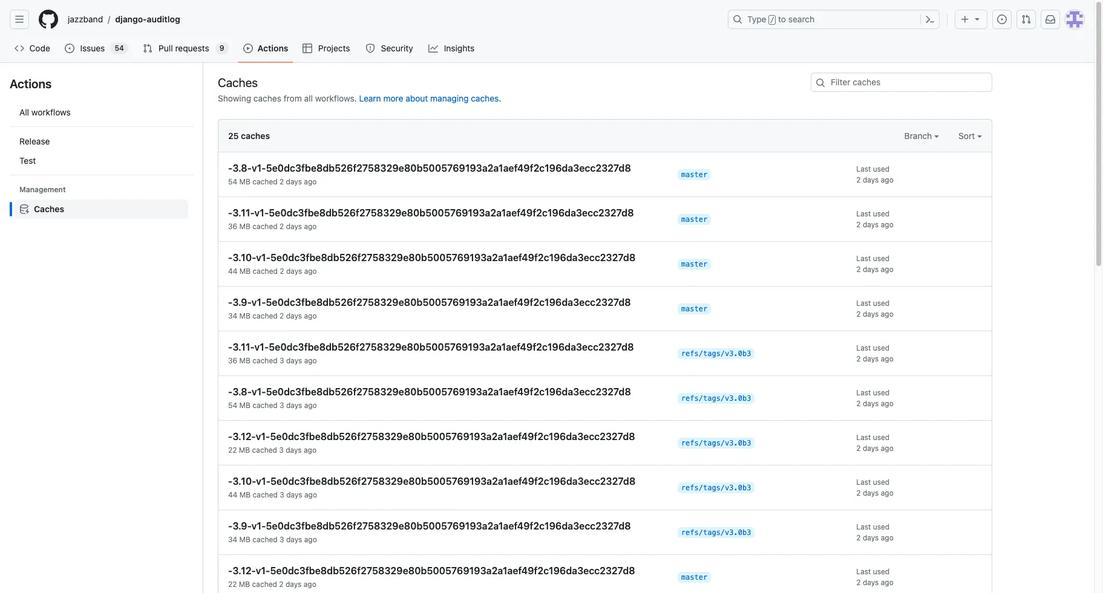 Task type: locate. For each thing, give the bounding box(es) containing it.
mb inside -3.10-v1-5e0dc3fbe8db526f2758329e80b5005769193a2a1aef49f2c196da3ecc2327d8 44 mb cached 3 days ago
[[240, 491, 251, 500]]

caches.
[[471, 93, 501, 104]]

25
[[228, 131, 239, 141]]

0 horizontal spatial /
[[108, 14, 110, 25]]

v1- inside -3.12-v1-5e0dc3fbe8db526f2758329e80b5005769193a2a1aef49f2c196da3ecc2327d8 22 mb cached 3 days ago
[[256, 432, 270, 442]]

0 vertical spatial 3.8-
[[233, 163, 252, 174]]

1 3.10- from the top
[[233, 252, 256, 263]]

- for -3.11-v1-5e0dc3fbe8db526f2758329e80b5005769193a2a1aef49f2c196da3ecc2327d8 36 mb cached 2 days ago
[[228, 208, 233, 219]]

sort button
[[959, 130, 982, 142]]

1 22 from the top
[[228, 446, 237, 455]]

- inside -3.11-v1-5e0dc3fbe8db526f2758329e80b5005769193a2a1aef49f2c196da3ecc2327d8 36 mb cached 3 days ago
[[228, 342, 233, 353]]

showing
[[218, 93, 251, 104]]

54
[[115, 44, 124, 53], [228, 177, 237, 186], [228, 401, 237, 410]]

mb
[[239, 177, 251, 186], [239, 222, 251, 231], [240, 267, 251, 276], [239, 312, 251, 321], [239, 357, 251, 366], [239, 401, 251, 410], [239, 446, 250, 455], [240, 491, 251, 500], [239, 536, 251, 545], [239, 580, 250, 590]]

2 refs/tags/v3.0b3 link from the top
[[678, 393, 755, 404]]

4 master link from the top
[[678, 304, 711, 315]]

2 3.9- from the top
[[233, 521, 252, 532]]

pull
[[159, 43, 173, 53]]

git pull request image right issue opened image
[[1022, 15, 1031, 24]]

actions inside 'link'
[[258, 43, 288, 53]]

cached inside -3.9-v1-5e0dc3fbe8db526f2758329e80b5005769193a2a1aef49f2c196da3ecc2327d8 34 mb cached 3 days ago
[[253, 536, 278, 545]]

2 34 from the top
[[228, 536, 237, 545]]

4 refs/tags/v3.0b3 link from the top
[[678, 483, 755, 494]]

22 for -3.12-v1-5e0dc3fbe8db526f2758329e80b5005769193a2a1aef49f2c196da3ecc2327d8 22 mb cached 3 days ago
[[228, 446, 237, 455]]

None search field
[[811, 73, 993, 92]]

caches up showing
[[218, 75, 258, 89]]

cached for -3.11-v1-5e0dc3fbe8db526f2758329e80b5005769193a2a1aef49f2c196da3ecc2327d8 36 mb cached 2 days ago
[[253, 222, 278, 231]]

3 inside -3.10-v1-5e0dc3fbe8db526f2758329e80b5005769193a2a1aef49f2c196da3ecc2327d8 44 mb cached 3 days ago
[[280, 491, 284, 500]]

- inside -3.8-v1-5e0dc3fbe8db526f2758329e80b5005769193a2a1aef49f2c196da3ecc2327d8 54 mb cached 3 days ago
[[228, 387, 233, 398]]

1 master from the top
[[681, 171, 708, 179]]

3.9- for -3.9-v1-5e0dc3fbe8db526f2758329e80b5005769193a2a1aef49f2c196da3ecc2327d8 34 mb cached 3 days ago
[[233, 521, 252, 532]]

1 horizontal spatial git pull request image
[[1022, 15, 1031, 24]]

3 for 3.9-
[[280, 536, 284, 545]]

5e0dc3fbe8db526f2758329e80b5005769193a2a1aef49f2c196da3ecc2327d8 for -3.9-v1-5e0dc3fbe8db526f2758329e80b5005769193a2a1aef49f2c196da3ecc2327d8 34 mb cached 3 days ago
[[266, 521, 631, 532]]

6 last used 2 days ago from the top
[[857, 389, 894, 409]]

mb inside -3.9-v1-5e0dc3fbe8db526f2758329e80b5005769193a2a1aef49f2c196da3ecc2327d8 34 mb cached 3 days ago
[[239, 536, 251, 545]]

0 horizontal spatial git pull request image
[[143, 44, 153, 53]]

learn
[[359, 93, 381, 104]]

5e0dc3fbe8db526f2758329e80b5005769193a2a1aef49f2c196da3ecc2327d8 inside "-3.11-v1-5e0dc3fbe8db526f2758329e80b5005769193a2a1aef49f2c196da3ecc2327d8 36 mb cached 2 days ago"
[[269, 208, 634, 219]]

3.11- inside -3.11-v1-5e0dc3fbe8db526f2758329e80b5005769193a2a1aef49f2c196da3ecc2327d8 36 mb cached 3 days ago
[[233, 342, 255, 353]]

3.8-
[[233, 163, 252, 174], [233, 387, 252, 398]]

34
[[228, 312, 237, 321], [228, 536, 237, 545]]

5 last from the top
[[857, 344, 871, 353]]

mb for -3.12-v1-5e0dc3fbe8db526f2758329e80b5005769193a2a1aef49f2c196da3ecc2327d8 22 mb cached 2 days ago
[[239, 580, 250, 590]]

54 for -3.8-v1-5e0dc3fbe8db526f2758329e80b5005769193a2a1aef49f2c196da3ecc2327d8 54 mb cached 2 days ago
[[228, 177, 237, 186]]

projects link
[[298, 39, 356, 58]]

used for -3.10-v1-5e0dc3fbe8db526f2758329e80b5005769193a2a1aef49f2c196da3ecc2327d8 44 mb cached 2 days ago
[[873, 254, 890, 263]]

security link
[[361, 39, 419, 58]]

cached
[[253, 177, 278, 186], [253, 222, 278, 231], [253, 267, 278, 276], [253, 312, 278, 321], [253, 357, 278, 366], [253, 401, 278, 410], [252, 446, 277, 455], [253, 491, 278, 500], [253, 536, 278, 545], [252, 580, 277, 590]]

7 - from the top
[[228, 432, 233, 442]]

0 horizontal spatial caches
[[34, 204, 64, 214]]

5 master link from the top
[[678, 573, 711, 584]]

days inside -3.12-v1-5e0dc3fbe8db526f2758329e80b5005769193a2a1aef49f2c196da3ecc2327d8 22 mb cached 2 days ago
[[286, 580, 302, 590]]

5e0dc3fbe8db526f2758329e80b5005769193a2a1aef49f2c196da3ecc2327d8
[[266, 163, 631, 174], [269, 208, 634, 219], [271, 252, 636, 263], [266, 297, 631, 308], [269, 342, 634, 353], [266, 387, 631, 398], [270, 432, 635, 442], [271, 476, 636, 487], [266, 521, 631, 532], [270, 566, 635, 577]]

last for -3.8-v1-5e0dc3fbe8db526f2758329e80b5005769193a2a1aef49f2c196da3ecc2327d8 54 mb cached 2 days ago
[[857, 165, 871, 174]]

mb inside -3.8-v1-5e0dc3fbe8db526f2758329e80b5005769193a2a1aef49f2c196da3ecc2327d8 54 mb cached 3 days ago
[[239, 401, 251, 410]]

2 - from the top
[[228, 208, 233, 219]]

3.10- inside -3.10-v1-5e0dc3fbe8db526f2758329e80b5005769193a2a1aef49f2c196da3ecc2327d8 44 mb cached 2 days ago
[[233, 252, 256, 263]]

last for -3.9-v1-5e0dc3fbe8db526f2758329e80b5005769193a2a1aef49f2c196da3ecc2327d8 34 mb cached 2 days ago
[[857, 299, 871, 308]]

0 vertical spatial 36
[[228, 222, 237, 231]]

- inside -3.8-v1-5e0dc3fbe8db526f2758329e80b5005769193a2a1aef49f2c196da3ecc2327d8 54 mb cached 2 days ago
[[228, 163, 233, 174]]

6 used from the top
[[873, 389, 890, 398]]

ago inside the -3.9-v1-5e0dc3fbe8db526f2758329e80b5005769193a2a1aef49f2c196da3ecc2327d8 34 mb cached 2 days ago
[[304, 312, 317, 321]]

0 vertical spatial 3.9-
[[233, 297, 252, 308]]

54 inside -3.8-v1-5e0dc3fbe8db526f2758329e80b5005769193a2a1aef49f2c196da3ecc2327d8 54 mb cached 2 days ago
[[228, 177, 237, 186]]

1 horizontal spatial actions
[[258, 43, 288, 53]]

0 vertical spatial list
[[63, 10, 721, 29]]

3.9-
[[233, 297, 252, 308], [233, 521, 252, 532]]

5e0dc3fbe8db526f2758329e80b5005769193a2a1aef49f2c196da3ecc2327d8 inside -3.8-v1-5e0dc3fbe8db526f2758329e80b5005769193a2a1aef49f2c196da3ecc2327d8 54 mb cached 3 days ago
[[266, 387, 631, 398]]

v1- for -3.11-v1-5e0dc3fbe8db526f2758329e80b5005769193a2a1aef49f2c196da3ecc2327d8 36 mb cached 2 days ago
[[255, 208, 269, 219]]

from
[[284, 93, 302, 104]]

3.11- inside "-3.11-v1-5e0dc3fbe8db526f2758329e80b5005769193a2a1aef49f2c196da3ecc2327d8 36 mb cached 2 days ago"
[[233, 208, 255, 219]]

2 master from the top
[[681, 215, 708, 224]]

last used 2 days ago for -3.11-v1-5e0dc3fbe8db526f2758329e80b5005769193a2a1aef49f2c196da3ecc2327d8 36 mb cached 2 days ago
[[857, 209, 894, 229]]

4 refs/tags/v3.0b3 from the top
[[681, 484, 751, 493]]

2 inside the -3.9-v1-5e0dc3fbe8db526f2758329e80b5005769193a2a1aef49f2c196da3ecc2327d8 34 mb cached 2 days ago
[[280, 312, 284, 321]]

days inside -3.8-v1-5e0dc3fbe8db526f2758329e80b5005769193a2a1aef49f2c196da3ecc2327d8 54 mb cached 3 days ago
[[286, 401, 302, 410]]

- for -3.10-v1-5e0dc3fbe8db526f2758329e80b5005769193a2a1aef49f2c196da3ecc2327d8 44 mb cached 3 days ago
[[228, 476, 233, 487]]

2
[[857, 176, 861, 185], [280, 177, 284, 186], [857, 220, 861, 229], [280, 222, 284, 231], [857, 265, 861, 274], [280, 267, 284, 276], [857, 310, 861, 319], [280, 312, 284, 321], [857, 355, 861, 364], [857, 399, 861, 409], [857, 444, 861, 453], [857, 489, 861, 498], [857, 534, 861, 543], [857, 579, 861, 588], [279, 580, 284, 590]]

3.11- for -3.11-v1-5e0dc3fbe8db526f2758329e80b5005769193a2a1aef49f2c196da3ecc2327d8 36 mb cached 3 days ago
[[233, 342, 255, 353]]

v1- inside -3.8-v1-5e0dc3fbe8db526f2758329e80b5005769193a2a1aef49f2c196da3ecc2327d8 54 mb cached 2 days ago
[[252, 163, 266, 174]]

ago inside -3.9-v1-5e0dc3fbe8db526f2758329e80b5005769193a2a1aef49f2c196da3ecc2327d8 34 mb cached 3 days ago
[[304, 536, 317, 545]]

cached for -3.9-v1-5e0dc3fbe8db526f2758329e80b5005769193a2a1aef49f2c196da3ecc2327d8 34 mb cached 3 days ago
[[253, 536, 278, 545]]

5e0dc3fbe8db526f2758329e80b5005769193a2a1aef49f2c196da3ecc2327d8 down -3.10-v1-5e0dc3fbe8db526f2758329e80b5005769193a2a1aef49f2c196da3ecc2327d8 44 mb cached 2 days ago
[[266, 297, 631, 308]]

master for -3.11-v1-5e0dc3fbe8db526f2758329e80b5005769193a2a1aef49f2c196da3ecc2327d8
[[681, 215, 708, 224]]

last for -3.10-v1-5e0dc3fbe8db526f2758329e80b5005769193a2a1aef49f2c196da3ecc2327d8 44 mb cached 3 days ago
[[857, 478, 871, 487]]

0 vertical spatial actions
[[258, 43, 288, 53]]

3 master link from the top
[[678, 259, 711, 270]]

refs/tags/v3.0b3 link for -3.10-v1-5e0dc3fbe8db526f2758329e80b5005769193a2a1aef49f2c196da3ecc2327d8
[[678, 483, 755, 494]]

44 inside -3.10-v1-5e0dc3fbe8db526f2758329e80b5005769193a2a1aef49f2c196da3ecc2327d8 44 mb cached 2 days ago
[[228, 267, 238, 276]]

0 vertical spatial 3.11-
[[233, 208, 255, 219]]

0 vertical spatial 22
[[228, 446, 237, 455]]

refs/tags/v3.0b3 link for -3.9-v1-5e0dc3fbe8db526f2758329e80b5005769193a2a1aef49f2c196da3ecc2327d8
[[678, 528, 755, 539]]

actions
[[258, 43, 288, 53], [10, 77, 52, 91]]

1 vertical spatial git pull request image
[[143, 44, 153, 53]]

5 master from the top
[[681, 574, 708, 582]]

3.10-
[[233, 252, 256, 263], [233, 476, 256, 487]]

3 inside -3.12-v1-5e0dc3fbe8db526f2758329e80b5005769193a2a1aef49f2c196da3ecc2327d8 22 mb cached 3 days ago
[[279, 446, 284, 455]]

5 used from the top
[[873, 344, 890, 353]]

1 vertical spatial list
[[10, 98, 193, 224]]

1 horizontal spatial caches
[[218, 75, 258, 89]]

25 caches
[[228, 131, 270, 141]]

v1- inside -3.10-v1-5e0dc3fbe8db526f2758329e80b5005769193a2a1aef49f2c196da3ecc2327d8 44 mb cached 3 days ago
[[256, 476, 271, 487]]

git pull request image
[[1022, 15, 1031, 24], [143, 44, 153, 53]]

days inside the -3.9-v1-5e0dc3fbe8db526f2758329e80b5005769193a2a1aef49f2c196da3ecc2327d8 34 mb cached 2 days ago
[[286, 312, 302, 321]]

1 3.11- from the top
[[233, 208, 255, 219]]

v1- inside "-3.11-v1-5e0dc3fbe8db526f2758329e80b5005769193a2a1aef49f2c196da3ecc2327d8 36 mb cached 2 days ago"
[[255, 208, 269, 219]]

- for -3.8-v1-5e0dc3fbe8db526f2758329e80b5005769193a2a1aef49f2c196da3ecc2327d8 54 mb cached 3 days ago
[[228, 387, 233, 398]]

1 refs/tags/v3.0b3 link from the top
[[678, 349, 755, 360]]

1 vertical spatial caches
[[241, 131, 270, 141]]

master link for -3.12-v1-5e0dc3fbe8db526f2758329e80b5005769193a2a1aef49f2c196da3ecc2327d8
[[678, 573, 711, 584]]

- inside -3.9-v1-5e0dc3fbe8db526f2758329e80b5005769193a2a1aef49f2c196da3ecc2327d8 34 mb cached 3 days ago
[[228, 521, 233, 532]]

cached inside -3.10-v1-5e0dc3fbe8db526f2758329e80b5005769193a2a1aef49f2c196da3ecc2327d8 44 mb cached 3 days ago
[[253, 491, 278, 500]]

5e0dc3fbe8db526f2758329e80b5005769193a2a1aef49f2c196da3ecc2327d8 for -3.10-v1-5e0dc3fbe8db526f2758329e80b5005769193a2a1aef49f2c196da3ecc2327d8 44 mb cached 3 days ago
[[271, 476, 636, 487]]

36 inside -3.11-v1-5e0dc3fbe8db526f2758329e80b5005769193a2a1aef49f2c196da3ecc2327d8 36 mb cached 3 days ago
[[228, 357, 237, 366]]

2 vertical spatial 54
[[228, 401, 237, 410]]

mb inside -3.10-v1-5e0dc3fbe8db526f2758329e80b5005769193a2a1aef49f2c196da3ecc2327d8 44 mb cached 2 days ago
[[240, 267, 251, 276]]

2 used from the top
[[873, 209, 890, 219]]

10 last used 2 days ago from the top
[[857, 568, 894, 588]]

last used 2 days ago for -3.8-v1-5e0dc3fbe8db526f2758329e80b5005769193a2a1aef49f2c196da3ecc2327d8 54 mb cached 3 days ago
[[857, 389, 894, 409]]

5e0dc3fbe8db526f2758329e80b5005769193a2a1aef49f2c196da3ecc2327d8 inside -3.11-v1-5e0dc3fbe8db526f2758329e80b5005769193a2a1aef49f2c196da3ecc2327d8 36 mb cached 3 days ago
[[269, 342, 634, 353]]

3.11-
[[233, 208, 255, 219], [233, 342, 255, 353]]

0 vertical spatial 34
[[228, 312, 237, 321]]

caches inside management element
[[34, 204, 64, 214]]

1 vertical spatial 44
[[228, 491, 238, 500]]

homepage image
[[39, 10, 58, 29]]

5 last used 2 days ago from the top
[[857, 344, 894, 364]]

0 vertical spatial git pull request image
[[1022, 15, 1031, 24]]

- inside -3.12-v1-5e0dc3fbe8db526f2758329e80b5005769193a2a1aef49f2c196da3ecc2327d8 22 mb cached 2 days ago
[[228, 566, 233, 577]]

2 3.10- from the top
[[233, 476, 256, 487]]

2 inside -3.12-v1-5e0dc3fbe8db526f2758329e80b5005769193a2a1aef49f2c196da3ecc2327d8 22 mb cached 2 days ago
[[279, 580, 284, 590]]

5e0dc3fbe8db526f2758329e80b5005769193a2a1aef49f2c196da3ecc2327d8 down -3.8-v1-5e0dc3fbe8db526f2758329e80b5005769193a2a1aef49f2c196da3ecc2327d8 54 mb cached 2 days ago
[[269, 208, 634, 219]]

5e0dc3fbe8db526f2758329e80b5005769193a2a1aef49f2c196da3ecc2327d8 down -3.10-v1-5e0dc3fbe8db526f2758329e80b5005769193a2a1aef49f2c196da3ecc2327d8 44 mb cached 3 days ago
[[266, 521, 631, 532]]

10 used from the top
[[873, 568, 890, 577]]

used for -3.8-v1-5e0dc3fbe8db526f2758329e80b5005769193a2a1aef49f2c196da3ecc2327d8 54 mb cached 3 days ago
[[873, 389, 890, 398]]

1 horizontal spatial /
[[770, 16, 775, 24]]

36 inside "-3.11-v1-5e0dc3fbe8db526f2758329e80b5005769193a2a1aef49f2c196da3ecc2327d8 36 mb cached 2 days ago"
[[228, 222, 237, 231]]

5e0dc3fbe8db526f2758329e80b5005769193a2a1aef49f2c196da3ecc2327d8 inside -3.12-v1-5e0dc3fbe8db526f2758329e80b5005769193a2a1aef49f2c196da3ecc2327d8 22 mb cached 2 days ago
[[270, 566, 635, 577]]

days
[[863, 176, 879, 185], [286, 177, 302, 186], [863, 220, 879, 229], [286, 222, 302, 231], [863, 265, 879, 274], [286, 267, 302, 276], [863, 310, 879, 319], [286, 312, 302, 321], [863, 355, 879, 364], [286, 357, 302, 366], [863, 399, 879, 409], [286, 401, 302, 410], [863, 444, 879, 453], [286, 446, 302, 455], [863, 489, 879, 498], [286, 491, 302, 500], [863, 534, 879, 543], [286, 536, 302, 545], [863, 579, 879, 588], [286, 580, 302, 590]]

v1- inside -3.8-v1-5e0dc3fbe8db526f2758329e80b5005769193a2a1aef49f2c196da3ecc2327d8 54 mb cached 3 days ago
[[252, 387, 266, 398]]

2 3.8- from the top
[[233, 387, 252, 398]]

5e0dc3fbe8db526f2758329e80b5005769193a2a1aef49f2c196da3ecc2327d8 for -3.11-v1-5e0dc3fbe8db526f2758329e80b5005769193a2a1aef49f2c196da3ecc2327d8 36 mb cached 3 days ago
[[269, 342, 634, 353]]

5e0dc3fbe8db526f2758329e80b5005769193a2a1aef49f2c196da3ecc2327d8 inside -3.12-v1-5e0dc3fbe8db526f2758329e80b5005769193a2a1aef49f2c196da3ecc2327d8 22 mb cached 3 days ago
[[270, 432, 635, 442]]

managing
[[430, 93, 469, 104]]

3.12- for -3.12-v1-5e0dc3fbe8db526f2758329e80b5005769193a2a1aef49f2c196da3ecc2327d8 22 mb cached 3 days ago
[[233, 432, 256, 442]]

search image
[[816, 78, 826, 88]]

- for -3.12-v1-5e0dc3fbe8db526f2758329e80b5005769193a2a1aef49f2c196da3ecc2327d8 22 mb cached 2 days ago
[[228, 566, 233, 577]]

36 for -3.11-v1-5e0dc3fbe8db526f2758329e80b5005769193a2a1aef49f2c196da3ecc2327d8 36 mb cached 2 days ago
[[228, 222, 237, 231]]

3.12-
[[233, 432, 256, 442], [233, 566, 256, 577]]

0 vertical spatial 3.10-
[[233, 252, 256, 263]]

54 inside -3.8-v1-5e0dc3fbe8db526f2758329e80b5005769193a2a1aef49f2c196da3ecc2327d8 54 mb cached 3 days ago
[[228, 401, 237, 410]]

cached inside -3.11-v1-5e0dc3fbe8db526f2758329e80b5005769193a2a1aef49f2c196da3ecc2327d8 36 mb cached 3 days ago
[[253, 357, 278, 366]]

mb inside "-3.11-v1-5e0dc3fbe8db526f2758329e80b5005769193a2a1aef49f2c196da3ecc2327d8 36 mb cached 2 days ago"
[[239, 222, 251, 231]]

-3.8-v1-5e0dc3fbe8db526f2758329e80b5005769193a2a1aef49f2c196da3ecc2327d8 54 mb cached 3 days ago
[[228, 387, 631, 410]]

last for -3.11-v1-5e0dc3fbe8db526f2758329e80b5005769193a2a1aef49f2c196da3ecc2327d8 36 mb cached 3 days ago
[[857, 344, 871, 353]]

v1-
[[252, 163, 266, 174], [255, 208, 269, 219], [256, 252, 271, 263], [252, 297, 266, 308], [255, 342, 269, 353], [252, 387, 266, 398], [256, 432, 270, 442], [256, 476, 271, 487], [252, 521, 266, 532], [256, 566, 270, 577]]

9 last from the top
[[857, 523, 871, 532]]

mb for -3.12-v1-5e0dc3fbe8db526f2758329e80b5005769193a2a1aef49f2c196da3ecc2327d8 22 mb cached 3 days ago
[[239, 446, 250, 455]]

- inside "-3.11-v1-5e0dc3fbe8db526f2758329e80b5005769193a2a1aef49f2c196da3ecc2327d8 36 mb cached 2 days ago"
[[228, 208, 233, 219]]

4 last used 2 days ago from the top
[[857, 299, 894, 319]]

cached inside "-3.11-v1-5e0dc3fbe8db526f2758329e80b5005769193a2a1aef49f2c196da3ecc2327d8 36 mb cached 2 days ago"
[[253, 222, 278, 231]]

3.12- inside -3.12-v1-5e0dc3fbe8db526f2758329e80b5005769193a2a1aef49f2c196da3ecc2327d8 22 mb cached 3 days ago
[[233, 432, 256, 442]]

2 last from the top
[[857, 209, 871, 219]]

2 36 from the top
[[228, 357, 237, 366]]

caches right 25
[[241, 131, 270, 141]]

1 vertical spatial caches
[[34, 204, 64, 214]]

1 vertical spatial 3.9-
[[233, 521, 252, 532]]

3 master from the top
[[681, 260, 708, 269]]

refs/tags/v3.0b3 for -3.10-v1-5e0dc3fbe8db526f2758329e80b5005769193a2a1aef49f2c196da3ecc2327d8
[[681, 484, 751, 493]]

insights
[[444, 43, 475, 53]]

8 - from the top
[[228, 476, 233, 487]]

5e0dc3fbe8db526f2758329e80b5005769193a2a1aef49f2c196da3ecc2327d8 inside -3.8-v1-5e0dc3fbe8db526f2758329e80b5005769193a2a1aef49f2c196da3ecc2327d8 54 mb cached 2 days ago
[[266, 163, 631, 174]]

- inside -3.12-v1-5e0dc3fbe8db526f2758329e80b5005769193a2a1aef49f2c196da3ecc2327d8 22 mb cached 3 days ago
[[228, 432, 233, 442]]

3.12- inside -3.12-v1-5e0dc3fbe8db526f2758329e80b5005769193a2a1aef49f2c196da3ecc2327d8 22 mb cached 2 days ago
[[233, 566, 256, 577]]

34 inside the -3.9-v1-5e0dc3fbe8db526f2758329e80b5005769193a2a1aef49f2c196da3ecc2327d8 34 mb cached 2 days ago
[[228, 312, 237, 321]]

10 - from the top
[[228, 566, 233, 577]]

2 3.11- from the top
[[233, 342, 255, 353]]

5e0dc3fbe8db526f2758329e80b5005769193a2a1aef49f2c196da3ecc2327d8 down "-3.11-v1-5e0dc3fbe8db526f2758329e80b5005769193a2a1aef49f2c196da3ecc2327d8 36 mb cached 2 days ago"
[[271, 252, 636, 263]]

-
[[228, 163, 233, 174], [228, 208, 233, 219], [228, 252, 233, 263], [228, 297, 233, 308], [228, 342, 233, 353], [228, 387, 233, 398], [228, 432, 233, 442], [228, 476, 233, 487], [228, 521, 233, 532], [228, 566, 233, 577]]

list containing jazzband
[[63, 10, 721, 29]]

1 vertical spatial 3.10-
[[233, 476, 256, 487]]

mb for -3.8-v1-5e0dc3fbe8db526f2758329e80b5005769193a2a1aef49f2c196da3ecc2327d8 54 mb cached 3 days ago
[[239, 401, 251, 410]]

days inside -3.10-v1-5e0dc3fbe8db526f2758329e80b5005769193a2a1aef49f2c196da3ecc2327d8 44 mb cached 3 days ago
[[286, 491, 302, 500]]

list containing all workflows
[[10, 98, 193, 224]]

4 used from the top
[[873, 299, 890, 308]]

refs/tags/v3.0b3 for -3.11-v1-5e0dc3fbe8db526f2758329e80b5005769193a2a1aef49f2c196da3ecc2327d8
[[681, 350, 751, 358]]

ago inside -3.8-v1-5e0dc3fbe8db526f2758329e80b5005769193a2a1aef49f2c196da3ecc2327d8 54 mb cached 3 days ago
[[304, 401, 317, 410]]

3
[[280, 357, 284, 366], [280, 401, 284, 410], [279, 446, 284, 455], [280, 491, 284, 500], [280, 536, 284, 545]]

v1- inside -3.12-v1-5e0dc3fbe8db526f2758329e80b5005769193a2a1aef49f2c196da3ecc2327d8 22 mb cached 2 days ago
[[256, 566, 270, 577]]

refs/tags/v3.0b3 for -3.12-v1-5e0dc3fbe8db526f2758329e80b5005769193a2a1aef49f2c196da3ecc2327d8
[[681, 439, 751, 448]]

management element
[[15, 200, 188, 219]]

ago inside "-3.11-v1-5e0dc3fbe8db526f2758329e80b5005769193a2a1aef49f2c196da3ecc2327d8 36 mb cached 2 days ago"
[[304, 222, 317, 231]]

- inside the -3.9-v1-5e0dc3fbe8db526f2758329e80b5005769193a2a1aef49f2c196da3ecc2327d8 34 mb cached 2 days ago
[[228, 297, 233, 308]]

cached inside -3.12-v1-5e0dc3fbe8db526f2758329e80b5005769193a2a1aef49f2c196da3ecc2327d8 22 mb cached 3 days ago
[[252, 446, 277, 455]]

last used 2 days ago
[[857, 165, 894, 185], [857, 209, 894, 229], [857, 254, 894, 274], [857, 299, 894, 319], [857, 344, 894, 364], [857, 389, 894, 409], [857, 433, 894, 453], [857, 478, 894, 498], [857, 523, 894, 543], [857, 568, 894, 588]]

34 inside -3.9-v1-5e0dc3fbe8db526f2758329e80b5005769193a2a1aef49f2c196da3ecc2327d8 34 mb cached 3 days ago
[[228, 536, 237, 545]]

6 - from the top
[[228, 387, 233, 398]]

-3.12-v1-5e0dc3fbe8db526f2758329e80b5005769193a2a1aef49f2c196da3ecc2327d8 22 mb cached 3 days ago
[[228, 432, 635, 455]]

4 master from the top
[[681, 305, 708, 314]]

6 last from the top
[[857, 389, 871, 398]]

type / to search
[[748, 14, 815, 24]]

Filter caches search field
[[811, 73, 993, 92]]

2 refs/tags/v3.0b3 from the top
[[681, 395, 751, 403]]

master link
[[678, 169, 711, 180], [678, 214, 711, 225], [678, 259, 711, 270], [678, 304, 711, 315], [678, 573, 711, 584]]

mb for -3.8-v1-5e0dc3fbe8db526f2758329e80b5005769193a2a1aef49f2c196da3ecc2327d8 54 mb cached 2 days ago
[[239, 177, 251, 186]]

1 last from the top
[[857, 165, 871, 174]]

all workflows
[[19, 107, 71, 117]]

mb inside the -3.9-v1-5e0dc3fbe8db526f2758329e80b5005769193a2a1aef49f2c196da3ecc2327d8 34 mb cached 2 days ago
[[239, 312, 251, 321]]

1 vertical spatial 3.12-
[[233, 566, 256, 577]]

1 3.8- from the top
[[233, 163, 252, 174]]

v1- inside the -3.9-v1-5e0dc3fbe8db526f2758329e80b5005769193a2a1aef49f2c196da3ecc2327d8 34 mb cached 2 days ago
[[252, 297, 266, 308]]

2 master link from the top
[[678, 214, 711, 225]]

0 vertical spatial 44
[[228, 267, 238, 276]]

5e0dc3fbe8db526f2758329e80b5005769193a2a1aef49f2c196da3ecc2327d8 inside -3.10-v1-5e0dc3fbe8db526f2758329e80b5005769193a2a1aef49f2c196da3ecc2327d8 44 mb cached 3 days ago
[[271, 476, 636, 487]]

3 inside -3.11-v1-5e0dc3fbe8db526f2758329e80b5005769193a2a1aef49f2c196da3ecc2327d8 36 mb cached 3 days ago
[[280, 357, 284, 366]]

22 inside -3.12-v1-5e0dc3fbe8db526f2758329e80b5005769193a2a1aef49f2c196da3ecc2327d8 22 mb cached 3 days ago
[[228, 446, 237, 455]]

0 vertical spatial 3.12-
[[233, 432, 256, 442]]

1 vertical spatial 34
[[228, 536, 237, 545]]

3.8- inside -3.8-v1-5e0dc3fbe8db526f2758329e80b5005769193a2a1aef49f2c196da3ecc2327d8 54 mb cached 2 days ago
[[233, 163, 252, 174]]

5e0dc3fbe8db526f2758329e80b5005769193a2a1aef49f2c196da3ecc2327d8 down -3.11-v1-5e0dc3fbe8db526f2758329e80b5005769193a2a1aef49f2c196da3ecc2327d8 36 mb cached 3 days ago
[[266, 387, 631, 398]]

refs/tags/v3.0b3 for -3.9-v1-5e0dc3fbe8db526f2758329e80b5005769193a2a1aef49f2c196da3ecc2327d8
[[681, 529, 751, 537]]

v1- for -3.10-v1-5e0dc3fbe8db526f2758329e80b5005769193a2a1aef49f2c196da3ecc2327d8 44 mb cached 3 days ago
[[256, 476, 271, 487]]

5e0dc3fbe8db526f2758329e80b5005769193a2a1aef49f2c196da3ecc2327d8 for -3.12-v1-5e0dc3fbe8db526f2758329e80b5005769193a2a1aef49f2c196da3ecc2327d8 22 mb cached 3 days ago
[[270, 432, 635, 442]]

refs/tags/v3.0b3 link
[[678, 349, 755, 360], [678, 393, 755, 404], [678, 438, 755, 449], [678, 483, 755, 494], [678, 528, 755, 539]]

last for -3.12-v1-5e0dc3fbe8db526f2758329e80b5005769193a2a1aef49f2c196da3ecc2327d8 22 mb cached 3 days ago
[[857, 433, 871, 442]]

last for -3.9-v1-5e0dc3fbe8db526f2758329e80b5005769193a2a1aef49f2c196da3ecc2327d8 34 mb cached 3 days ago
[[857, 523, 871, 532]]

5e0dc3fbe8db526f2758329e80b5005769193a2a1aef49f2c196da3ecc2327d8 inside the -3.9-v1-5e0dc3fbe8db526f2758329e80b5005769193a2a1aef49f2c196da3ecc2327d8 34 mb cached 2 days ago
[[266, 297, 631, 308]]

mb inside -3.12-v1-5e0dc3fbe8db526f2758329e80b5005769193a2a1aef49f2c196da3ecc2327d8 22 mb cached 3 days ago
[[239, 446, 250, 455]]

7 used from the top
[[873, 433, 890, 442]]

2 inside -3.10-v1-5e0dc3fbe8db526f2758329e80b5005769193a2a1aef49f2c196da3ecc2327d8 44 mb cached 2 days ago
[[280, 267, 284, 276]]

10 last from the top
[[857, 568, 871, 577]]

3.8- inside -3.8-v1-5e0dc3fbe8db526f2758329e80b5005769193a2a1aef49f2c196da3ecc2327d8 54 mb cached 3 days ago
[[233, 387, 252, 398]]

3.9- for -3.9-v1-5e0dc3fbe8db526f2758329e80b5005769193a2a1aef49f2c196da3ecc2327d8 34 mb cached 2 days ago
[[233, 297, 252, 308]]

8 used from the top
[[873, 478, 890, 487]]

0 horizontal spatial actions
[[10, 77, 52, 91]]

2 last used 2 days ago from the top
[[857, 209, 894, 229]]

1 44 from the top
[[228, 267, 238, 276]]

actions link
[[238, 39, 293, 58]]

0 vertical spatial 54
[[115, 44, 124, 53]]

1 - from the top
[[228, 163, 233, 174]]

2 3.12- from the top
[[233, 566, 256, 577]]

- inside -3.10-v1-5e0dc3fbe8db526f2758329e80b5005769193a2a1aef49f2c196da3ecc2327d8 44 mb cached 2 days ago
[[228, 252, 233, 263]]

34 for -3.9-v1-5e0dc3fbe8db526f2758329e80b5005769193a2a1aef49f2c196da3ecc2327d8 34 mb cached 2 days ago
[[228, 312, 237, 321]]

type
[[748, 14, 767, 24]]

5e0dc3fbe8db526f2758329e80b5005769193a2a1aef49f2c196da3ecc2327d8 down -3.9-v1-5e0dc3fbe8db526f2758329e80b5005769193a2a1aef49f2c196da3ecc2327d8 34 mb cached 3 days ago
[[270, 566, 635, 577]]

1 vertical spatial 3.8-
[[233, 387, 252, 398]]

/ inside jazzband / django-auditlog
[[108, 14, 110, 25]]

36
[[228, 222, 237, 231], [228, 357, 237, 366]]

5 refs/tags/v3.0b3 link from the top
[[678, 528, 755, 539]]

mb for -3.11-v1-5e0dc3fbe8db526f2758329e80b5005769193a2a1aef49f2c196da3ecc2327d8 36 mb cached 3 days ago
[[239, 357, 251, 366]]

code link
[[10, 39, 55, 58]]

1 3.9- from the top
[[233, 297, 252, 308]]

last used 2 days ago for -3.12-v1-5e0dc3fbe8db526f2758329e80b5005769193a2a1aef49f2c196da3ecc2327d8 22 mb cached 2 days ago
[[857, 568, 894, 588]]

4 last from the top
[[857, 299, 871, 308]]

3.10- for -3.10-v1-5e0dc3fbe8db526f2758329e80b5005769193a2a1aef49f2c196da3ecc2327d8 44 mb cached 3 days ago
[[233, 476, 256, 487]]

1 used from the top
[[873, 165, 890, 174]]

7 last from the top
[[857, 433, 871, 442]]

last for -3.12-v1-5e0dc3fbe8db526f2758329e80b5005769193a2a1aef49f2c196da3ecc2327d8 22 mb cached 2 days ago
[[857, 568, 871, 577]]

workflows
[[31, 107, 71, 117]]

3 last used 2 days ago from the top
[[857, 254, 894, 274]]

/ left to
[[770, 16, 775, 24]]

1 refs/tags/v3.0b3 from the top
[[681, 350, 751, 358]]

3 last from the top
[[857, 254, 871, 263]]

9 last used 2 days ago from the top
[[857, 523, 894, 543]]

days inside -3.8-v1-5e0dc3fbe8db526f2758329e80b5005769193a2a1aef49f2c196da3ecc2327d8 54 mb cached 2 days ago
[[286, 177, 302, 186]]

v1- inside -3.9-v1-5e0dc3fbe8db526f2758329e80b5005769193a2a1aef49f2c196da3ecc2327d8 34 mb cached 3 days ago
[[252, 521, 266, 532]]

days inside -3.11-v1-5e0dc3fbe8db526f2758329e80b5005769193a2a1aef49f2c196da3ecc2327d8 36 mb cached 3 days ago
[[286, 357, 302, 366]]

-3.9-v1-5e0dc3fbe8db526f2758329e80b5005769193a2a1aef49f2c196da3ecc2327d8 34 mb cached 3 days ago
[[228, 521, 631, 545]]

v1- inside -3.10-v1-5e0dc3fbe8db526f2758329e80b5005769193a2a1aef49f2c196da3ecc2327d8 44 mb cached 2 days ago
[[256, 252, 271, 263]]

44 inside -3.10-v1-5e0dc3fbe8db526f2758329e80b5005769193a2a1aef49f2c196da3ecc2327d8 44 mb cached 3 days ago
[[228, 491, 238, 500]]

git pull request image left 'pull'
[[143, 44, 153, 53]]

used
[[873, 165, 890, 174], [873, 209, 890, 219], [873, 254, 890, 263], [873, 299, 890, 308], [873, 344, 890, 353], [873, 389, 890, 398], [873, 433, 890, 442], [873, 478, 890, 487], [873, 523, 890, 532], [873, 568, 890, 577]]

3.9- inside the -3.9-v1-5e0dc3fbe8db526f2758329e80b5005769193a2a1aef49f2c196da3ecc2327d8 34 mb cached 2 days ago
[[233, 297, 252, 308]]

5e0dc3fbe8db526f2758329e80b5005769193a2a1aef49f2c196da3ecc2327d8 down -3.12-v1-5e0dc3fbe8db526f2758329e80b5005769193a2a1aef49f2c196da3ecc2327d8 22 mb cached 3 days ago in the bottom of the page
[[271, 476, 636, 487]]

ago inside -3.11-v1-5e0dc3fbe8db526f2758329e80b5005769193a2a1aef49f2c196da3ecc2327d8 36 mb cached 3 days ago
[[304, 357, 317, 366]]

caches left from
[[254, 93, 281, 104]]

mb inside -3.12-v1-5e0dc3fbe8db526f2758329e80b5005769193a2a1aef49f2c196da3ecc2327d8 22 mb cached 2 days ago
[[239, 580, 250, 590]]

auditlog
[[147, 14, 180, 24]]

branch
[[905, 131, 935, 141]]

44
[[228, 267, 238, 276], [228, 491, 238, 500]]

0 vertical spatial caches
[[254, 93, 281, 104]]

mb for -3.9-v1-5e0dc3fbe8db526f2758329e80b5005769193a2a1aef49f2c196da3ecc2327d8 34 mb cached 2 days ago
[[239, 312, 251, 321]]

mb for -3.10-v1-5e0dc3fbe8db526f2758329e80b5005769193a2a1aef49f2c196da3ecc2327d8 44 mb cached 2 days ago
[[240, 267, 251, 276]]

9 - from the top
[[228, 521, 233, 532]]

cached inside -3.10-v1-5e0dc3fbe8db526f2758329e80b5005769193a2a1aef49f2c196da3ecc2327d8 44 mb cached 2 days ago
[[253, 267, 278, 276]]

cached inside the -3.9-v1-5e0dc3fbe8db526f2758329e80b5005769193a2a1aef49f2c196da3ecc2327d8 34 mb cached 2 days ago
[[253, 312, 278, 321]]

last used 2 days ago for -3.8-v1-5e0dc3fbe8db526f2758329e80b5005769193a2a1aef49f2c196da3ecc2327d8 54 mb cached 2 days ago
[[857, 165, 894, 185]]

3 refs/tags/v3.0b3 link from the top
[[678, 438, 755, 449]]

22
[[228, 446, 237, 455], [228, 580, 237, 590]]

3.10- inside -3.10-v1-5e0dc3fbe8db526f2758329e80b5005769193a2a1aef49f2c196da3ecc2327d8 44 mb cached 3 days ago
[[233, 476, 256, 487]]

- for -3.9-v1-5e0dc3fbe8db526f2758329e80b5005769193a2a1aef49f2c196da3ecc2327d8 34 mb cached 3 days ago
[[228, 521, 233, 532]]

- inside -3.10-v1-5e0dc3fbe8db526f2758329e80b5005769193a2a1aef49f2c196da3ecc2327d8 44 mb cached 3 days ago
[[228, 476, 233, 487]]

v1- for -3.9-v1-5e0dc3fbe8db526f2758329e80b5005769193a2a1aef49f2c196da3ecc2327d8 34 mb cached 2 days ago
[[252, 297, 266, 308]]

1 vertical spatial 22
[[228, 580, 237, 590]]

1 vertical spatial 36
[[228, 357, 237, 366]]

cached inside -3.8-v1-5e0dc3fbe8db526f2758329e80b5005769193a2a1aef49f2c196da3ecc2327d8 54 mb cached 2 days ago
[[253, 177, 278, 186]]

7 last used 2 days ago from the top
[[857, 433, 894, 453]]

2 22 from the top
[[228, 580, 237, 590]]

v1- for -3.8-v1-5e0dc3fbe8db526f2758329e80b5005769193a2a1aef49f2c196da3ecc2327d8 54 mb cached 3 days ago
[[252, 387, 266, 398]]

git pull request image for issue opened image
[[1022, 15, 1031, 24]]

8 last from the top
[[857, 478, 871, 487]]

insights link
[[424, 39, 481, 58]]

all
[[19, 107, 29, 117]]

4 - from the top
[[228, 297, 233, 308]]

cached for -3.12-v1-5e0dc3fbe8db526f2758329e80b5005769193a2a1aef49f2c196da3ecc2327d8 22 mb cached 2 days ago
[[252, 580, 277, 590]]

-3.11-v1-5e0dc3fbe8db526f2758329e80b5005769193a2a1aef49f2c196da3ecc2327d8 36 mb cached 2 days ago
[[228, 208, 634, 231]]

1 last used 2 days ago from the top
[[857, 165, 894, 185]]

5e0dc3fbe8db526f2758329e80b5005769193a2a1aef49f2c196da3ecc2327d8 for -3.9-v1-5e0dc3fbe8db526f2758329e80b5005769193a2a1aef49f2c196da3ecc2327d8 34 mb cached 2 days ago
[[266, 297, 631, 308]]

5e0dc3fbe8db526f2758329e80b5005769193a2a1aef49f2c196da3ecc2327d8 for -3.8-v1-5e0dc3fbe8db526f2758329e80b5005769193a2a1aef49f2c196da3ecc2327d8 54 mb cached 3 days ago
[[266, 387, 631, 398]]

mb for -3.11-v1-5e0dc3fbe8db526f2758329e80b5005769193a2a1aef49f2c196da3ecc2327d8 36 mb cached 2 days ago
[[239, 222, 251, 231]]

last
[[857, 165, 871, 174], [857, 209, 871, 219], [857, 254, 871, 263], [857, 299, 871, 308], [857, 344, 871, 353], [857, 389, 871, 398], [857, 433, 871, 442], [857, 478, 871, 487], [857, 523, 871, 532], [857, 568, 871, 577]]

5e0dc3fbe8db526f2758329e80b5005769193a2a1aef49f2c196da3ecc2327d8 down the -3.9-v1-5e0dc3fbe8db526f2758329e80b5005769193a2a1aef49f2c196da3ecc2327d8 34 mb cached 2 days ago
[[269, 342, 634, 353]]

5e0dc3fbe8db526f2758329e80b5005769193a2a1aef49f2c196da3ecc2327d8 down -3.8-v1-5e0dc3fbe8db526f2758329e80b5005769193a2a1aef49f2c196da3ecc2327d8 54 mb cached 3 days ago
[[270, 432, 635, 442]]

/ left django-
[[108, 14, 110, 25]]

1 36 from the top
[[228, 222, 237, 231]]

master
[[681, 171, 708, 179], [681, 215, 708, 224], [681, 260, 708, 269], [681, 305, 708, 314], [681, 574, 708, 582]]

5e0dc3fbe8db526f2758329e80b5005769193a2a1aef49f2c196da3ecc2327d8 up "-3.11-v1-5e0dc3fbe8db526f2758329e80b5005769193a2a1aef49f2c196da3ecc2327d8 36 mb cached 2 days ago"
[[266, 163, 631, 174]]

pull requests
[[159, 43, 209, 53]]

3 - from the top
[[228, 252, 233, 263]]

3 inside -3.8-v1-5e0dc3fbe8db526f2758329e80b5005769193a2a1aef49f2c196da3ecc2327d8 54 mb cached 3 days ago
[[280, 401, 284, 410]]

3.12- for -3.12-v1-5e0dc3fbe8db526f2758329e80b5005769193a2a1aef49f2c196da3ecc2327d8 22 mb cached 2 days ago
[[233, 566, 256, 577]]

1 3.12- from the top
[[233, 432, 256, 442]]

3 for 3.11-
[[280, 357, 284, 366]]

issue opened image
[[65, 44, 75, 53]]

3 for 3.12-
[[279, 446, 284, 455]]

3 refs/tags/v3.0b3 from the top
[[681, 439, 751, 448]]

last used 2 days ago for -3.9-v1-5e0dc3fbe8db526f2758329e80b5005769193a2a1aef49f2c196da3ecc2327d8 34 mb cached 2 days ago
[[857, 299, 894, 319]]

django-
[[115, 14, 147, 24]]

5e0dc3fbe8db526f2758329e80b5005769193a2a1aef49f2c196da3ecc2327d8 for -3.11-v1-5e0dc3fbe8db526f2758329e80b5005769193a2a1aef49f2c196da3ecc2327d8 36 mb cached 2 days ago
[[269, 208, 634, 219]]

5e0dc3fbe8db526f2758329e80b5005769193a2a1aef49f2c196da3ecc2327d8 inside -3.10-v1-5e0dc3fbe8db526f2758329e80b5005769193a2a1aef49f2c196da3ecc2327d8 44 mb cached 2 days ago
[[271, 252, 636, 263]]

44 for -3.10-v1-5e0dc3fbe8db526f2758329e80b5005769193a2a1aef49f2c196da3ecc2327d8 44 mb cached 2 days ago
[[228, 267, 238, 276]]

caches
[[218, 75, 258, 89], [34, 204, 64, 214]]

1 34 from the top
[[228, 312, 237, 321]]

cached for -3.8-v1-5e0dc3fbe8db526f2758329e80b5005769193a2a1aef49f2c196da3ecc2327d8 54 mb cached 2 days ago
[[253, 177, 278, 186]]

8 last used 2 days ago from the top
[[857, 478, 894, 498]]

workflows.
[[315, 93, 357, 104]]

3.9- inside -3.9-v1-5e0dc3fbe8db526f2758329e80b5005769193a2a1aef49f2c196da3ecc2327d8 34 mb cached 3 days ago
[[233, 521, 252, 532]]

5 refs/tags/v3.0b3 from the top
[[681, 529, 751, 537]]

ago
[[881, 176, 894, 185], [304, 177, 317, 186], [881, 220, 894, 229], [304, 222, 317, 231], [881, 265, 894, 274], [304, 267, 317, 276], [881, 310, 894, 319], [304, 312, 317, 321], [881, 355, 894, 364], [304, 357, 317, 366], [881, 399, 894, 409], [304, 401, 317, 410], [881, 444, 894, 453], [304, 446, 317, 455], [881, 489, 894, 498], [304, 491, 317, 500], [881, 534, 894, 543], [304, 536, 317, 545], [881, 579, 894, 588], [304, 580, 316, 590]]

actions right play icon
[[258, 43, 288, 53]]

days inside "-3.11-v1-5e0dc3fbe8db526f2758329e80b5005769193a2a1aef49f2c196da3ecc2327d8 36 mb cached 2 days ago"
[[286, 222, 302, 231]]

1 master link from the top
[[678, 169, 711, 180]]

1 vertical spatial 54
[[228, 177, 237, 186]]

9
[[220, 44, 224, 53]]

3 inside -3.9-v1-5e0dc3fbe8db526f2758329e80b5005769193a2a1aef49f2c196da3ecc2327d8 34 mb cached 3 days ago
[[280, 536, 284, 545]]

22 inside -3.12-v1-5e0dc3fbe8db526f2758329e80b5005769193a2a1aef49f2c196da3ecc2327d8 22 mb cached 2 days ago
[[228, 580, 237, 590]]

5 - from the top
[[228, 342, 233, 353]]

/ inside type / to search
[[770, 16, 775, 24]]

git pull request image for issue opened icon on the left top of the page
[[143, 44, 153, 53]]

9 used from the top
[[873, 523, 890, 532]]

3 used from the top
[[873, 254, 890, 263]]

actions up all
[[10, 77, 52, 91]]

cached inside -3.8-v1-5e0dc3fbe8db526f2758329e80b5005769193a2a1aef49f2c196da3ecc2327d8 54 mb cached 3 days ago
[[253, 401, 278, 410]]

mb inside -3.11-v1-5e0dc3fbe8db526f2758329e80b5005769193a2a1aef49f2c196da3ecc2327d8 36 mb cached 3 days ago
[[239, 357, 251, 366]]

showing caches from all workflows. learn more about managing caches.
[[218, 93, 501, 104]]

days inside -3.9-v1-5e0dc3fbe8db526f2758329e80b5005769193a2a1aef49f2c196da3ecc2327d8 34 mb cached 3 days ago
[[286, 536, 302, 545]]

-3.9-v1-5e0dc3fbe8db526f2758329e80b5005769193a2a1aef49f2c196da3ecc2327d8 34 mb cached 2 days ago
[[228, 297, 631, 321]]

caches
[[254, 93, 281, 104], [241, 131, 270, 141]]

2 44 from the top
[[228, 491, 238, 500]]

v1- inside -3.11-v1-5e0dc3fbe8db526f2758329e80b5005769193a2a1aef49f2c196da3ecc2327d8 36 mb cached 3 days ago
[[255, 342, 269, 353]]

1 vertical spatial 3.11-
[[233, 342, 255, 353]]

5e0dc3fbe8db526f2758329e80b5005769193a2a1aef49f2c196da3ecc2327d8 inside -3.9-v1-5e0dc3fbe8db526f2758329e80b5005769193a2a1aef49f2c196da3ecc2327d8 34 mb cached 3 days ago
[[266, 521, 631, 532]]

/
[[108, 14, 110, 25], [770, 16, 775, 24]]

refs/tags/v3.0b3
[[681, 350, 751, 358], [681, 395, 751, 403], [681, 439, 751, 448], [681, 484, 751, 493], [681, 529, 751, 537]]

list
[[63, 10, 721, 29], [10, 98, 193, 224]]

3.8- for -3.8-v1-5e0dc3fbe8db526f2758329e80b5005769193a2a1aef49f2c196da3ecc2327d8 54 mb cached 2 days ago
[[233, 163, 252, 174]]

mb inside -3.8-v1-5e0dc3fbe8db526f2758329e80b5005769193a2a1aef49f2c196da3ecc2327d8 54 mb cached 2 days ago
[[239, 177, 251, 186]]

caches down management
[[34, 204, 64, 214]]

last used 2 days ago for -3.11-v1-5e0dc3fbe8db526f2758329e80b5005769193a2a1aef49f2c196da3ecc2327d8 36 mb cached 3 days ago
[[857, 344, 894, 364]]



Task type: vqa. For each thing, say whether or not it's contained in the screenshot.


Task type: describe. For each thing, give the bounding box(es) containing it.
caches for showing
[[254, 93, 281, 104]]

all workflows link
[[15, 103, 188, 122]]

search
[[789, 14, 815, 24]]

v1- for -3.12-v1-5e0dc3fbe8db526f2758329e80b5005769193a2a1aef49f2c196da3ecc2327d8 22 mb cached 2 days ago
[[256, 566, 270, 577]]

all
[[304, 93, 313, 104]]

requests
[[175, 43, 209, 53]]

command palette image
[[925, 15, 935, 24]]

management
[[19, 185, 66, 194]]

3.10- for -3.10-v1-5e0dc3fbe8db526f2758329e80b5005769193a2a1aef49f2c196da3ecc2327d8 44 mb cached 2 days ago
[[233, 252, 256, 263]]

shield image
[[366, 44, 375, 53]]

3.8- for -3.8-v1-5e0dc3fbe8db526f2758329e80b5005769193a2a1aef49f2c196da3ecc2327d8 54 mb cached 3 days ago
[[233, 387, 252, 398]]

more
[[383, 93, 403, 104]]

ago inside -3.10-v1-5e0dc3fbe8db526f2758329e80b5005769193a2a1aef49f2c196da3ecc2327d8 44 mb cached 3 days ago
[[304, 491, 317, 500]]

v1- for -3.10-v1-5e0dc3fbe8db526f2758329e80b5005769193a2a1aef49f2c196da3ecc2327d8 44 mb cached 2 days ago
[[256, 252, 271, 263]]

v1- for -3.11-v1-5e0dc3fbe8db526f2758329e80b5005769193a2a1aef49f2c196da3ecc2327d8 36 mb cached 3 days ago
[[255, 342, 269, 353]]

refs/tags/v3.0b3 link for -3.11-v1-5e0dc3fbe8db526f2758329e80b5005769193a2a1aef49f2c196da3ecc2327d8
[[678, 349, 755, 360]]

cached for -3.10-v1-5e0dc3fbe8db526f2758329e80b5005769193a2a1aef49f2c196da3ecc2327d8 44 mb cached 3 days ago
[[253, 491, 278, 500]]

3 for 3.8-
[[280, 401, 284, 410]]

to
[[778, 14, 786, 24]]

cached for -3.11-v1-5e0dc3fbe8db526f2758329e80b5005769193a2a1aef49f2c196da3ecc2327d8 36 mb cached 3 days ago
[[253, 357, 278, 366]]

sort
[[959, 131, 978, 141]]

master link for -3.9-v1-5e0dc3fbe8db526f2758329e80b5005769193a2a1aef49f2c196da3ecc2327d8
[[678, 304, 711, 315]]

last used 2 days ago for -3.12-v1-5e0dc3fbe8db526f2758329e80b5005769193a2a1aef49f2c196da3ecc2327d8 22 mb cached 3 days ago
[[857, 433, 894, 453]]

5e0dc3fbe8db526f2758329e80b5005769193a2a1aef49f2c196da3ecc2327d8 for -3.8-v1-5e0dc3fbe8db526f2758329e80b5005769193a2a1aef49f2c196da3ecc2327d8 54 mb cached 2 days ago
[[266, 163, 631, 174]]

release link
[[15, 132, 188, 151]]

test link
[[15, 151, 188, 171]]

plus image
[[961, 15, 970, 24]]

44 for -3.10-v1-5e0dc3fbe8db526f2758329e80b5005769193a2a1aef49f2c196da3ecc2327d8 44 mb cached 3 days ago
[[228, 491, 238, 500]]

used for -3.12-v1-5e0dc3fbe8db526f2758329e80b5005769193a2a1aef49f2c196da3ecc2327d8 22 mb cached 2 days ago
[[873, 568, 890, 577]]

master link for -3.10-v1-5e0dc3fbe8db526f2758329e80b5005769193a2a1aef49f2c196da3ecc2327d8
[[678, 259, 711, 270]]

36 for -3.11-v1-5e0dc3fbe8db526f2758329e80b5005769193a2a1aef49f2c196da3ecc2327d8 36 mb cached 3 days ago
[[228, 357, 237, 366]]

-3.12-v1-5e0dc3fbe8db526f2758329e80b5005769193a2a1aef49f2c196da3ecc2327d8 22 mb cached 2 days ago
[[228, 566, 635, 590]]

master link for -3.11-v1-5e0dc3fbe8db526f2758329e80b5005769193a2a1aef49f2c196da3ecc2327d8
[[678, 214, 711, 225]]

play image
[[243, 44, 253, 53]]

used for -3.10-v1-5e0dc3fbe8db526f2758329e80b5005769193a2a1aef49f2c196da3ecc2327d8 44 mb cached 3 days ago
[[873, 478, 890, 487]]

master for -3.12-v1-5e0dc3fbe8db526f2758329e80b5005769193a2a1aef49f2c196da3ecc2327d8
[[681, 574, 708, 582]]

jazzband link
[[63, 10, 108, 29]]

issue opened image
[[998, 15, 1007, 24]]

last used 2 days ago for -3.10-v1-5e0dc3fbe8db526f2758329e80b5005769193a2a1aef49f2c196da3ecc2327d8 44 mb cached 2 days ago
[[857, 254, 894, 274]]

django-auditlog link
[[110, 10, 185, 29]]

release
[[19, 136, 50, 146]]

-3.10-v1-5e0dc3fbe8db526f2758329e80b5005769193a2a1aef49f2c196da3ecc2327d8 44 mb cached 3 days ago
[[228, 476, 636, 500]]

table image
[[303, 44, 313, 53]]

projects
[[318, 43, 350, 53]]

test
[[19, 156, 36, 166]]

used for -3.9-v1-5e0dc3fbe8db526f2758329e80b5005769193a2a1aef49f2c196da3ecc2327d8 34 mb cached 3 days ago
[[873, 523, 890, 532]]

learn more about managing caches. link
[[359, 93, 501, 104]]

34 for -3.9-v1-5e0dc3fbe8db526f2758329e80b5005769193a2a1aef49f2c196da3ecc2327d8 34 mb cached 3 days ago
[[228, 536, 237, 545]]

graph image
[[429, 44, 438, 53]]

used for -3.9-v1-5e0dc3fbe8db526f2758329e80b5005769193a2a1aef49f2c196da3ecc2327d8 34 mb cached 2 days ago
[[873, 299, 890, 308]]

- for -3.11-v1-5e0dc3fbe8db526f2758329e80b5005769193a2a1aef49f2c196da3ecc2327d8 36 mb cached 3 days ago
[[228, 342, 233, 353]]

master link for -3.8-v1-5e0dc3fbe8db526f2758329e80b5005769193a2a1aef49f2c196da3ecc2327d8
[[678, 169, 711, 180]]

- for -3.8-v1-5e0dc3fbe8db526f2758329e80b5005769193a2a1aef49f2c196da3ecc2327d8 54 mb cached 2 days ago
[[228, 163, 233, 174]]

2 inside "-3.11-v1-5e0dc3fbe8db526f2758329e80b5005769193a2a1aef49f2c196da3ecc2327d8 36 mb cached 2 days ago"
[[280, 222, 284, 231]]

code
[[29, 43, 50, 53]]

used for -3.11-v1-5e0dc3fbe8db526f2758329e80b5005769193a2a1aef49f2c196da3ecc2327d8 36 mb cached 2 days ago
[[873, 209, 890, 219]]

cached for -3.10-v1-5e0dc3fbe8db526f2758329e80b5005769193a2a1aef49f2c196da3ecc2327d8 44 mb cached 2 days ago
[[253, 267, 278, 276]]

/ for type
[[770, 16, 775, 24]]

1 vertical spatial actions
[[10, 77, 52, 91]]

last for -3.8-v1-5e0dc3fbe8db526f2758329e80b5005769193a2a1aef49f2c196da3ecc2327d8 54 mb cached 3 days ago
[[857, 389, 871, 398]]

cached for -3.8-v1-5e0dc3fbe8db526f2758329e80b5005769193a2a1aef49f2c196da3ecc2327d8 54 mb cached 3 days ago
[[253, 401, 278, 410]]

-3.11-v1-5e0dc3fbe8db526f2758329e80b5005769193a2a1aef49f2c196da3ecc2327d8 36 mb cached 3 days ago
[[228, 342, 634, 366]]

days inside -3.10-v1-5e0dc3fbe8db526f2758329e80b5005769193a2a1aef49f2c196da3ecc2327d8 44 mb cached 2 days ago
[[286, 267, 302, 276]]

v1- for -3.9-v1-5e0dc3fbe8db526f2758329e80b5005769193a2a1aef49f2c196da3ecc2327d8 34 mb cached 3 days ago
[[252, 521, 266, 532]]

ago inside -3.12-v1-5e0dc3fbe8db526f2758329e80b5005769193a2a1aef49f2c196da3ecc2327d8 22 mb cached 2 days ago
[[304, 580, 316, 590]]

code image
[[15, 44, 24, 53]]

ago inside -3.10-v1-5e0dc3fbe8db526f2758329e80b5005769193a2a1aef49f2c196da3ecc2327d8 44 mb cached 2 days ago
[[304, 267, 317, 276]]

jazzband
[[68, 14, 103, 24]]

refs/tags/v3.0b3 link for -3.12-v1-5e0dc3fbe8db526f2758329e80b5005769193a2a1aef49f2c196da3ecc2327d8
[[678, 438, 755, 449]]

triangle down image
[[973, 14, 982, 24]]

days inside -3.12-v1-5e0dc3fbe8db526f2758329e80b5005769193a2a1aef49f2c196da3ecc2327d8 22 mb cached 3 days ago
[[286, 446, 302, 455]]

used for -3.11-v1-5e0dc3fbe8db526f2758329e80b5005769193a2a1aef49f2c196da3ecc2327d8 36 mb cached 3 days ago
[[873, 344, 890, 353]]

-3.8-v1-5e0dc3fbe8db526f2758329e80b5005769193a2a1aef49f2c196da3ecc2327d8 54 mb cached 2 days ago
[[228, 163, 631, 186]]

ago inside -3.8-v1-5e0dc3fbe8db526f2758329e80b5005769193a2a1aef49f2c196da3ecc2327d8 54 mb cached 2 days ago
[[304, 177, 317, 186]]

v1- for -3.8-v1-5e0dc3fbe8db526f2758329e80b5005769193a2a1aef49f2c196da3ecc2327d8 54 mb cached 2 days ago
[[252, 163, 266, 174]]

mb for -3.10-v1-5e0dc3fbe8db526f2758329e80b5005769193a2a1aef49f2c196da3ecc2327d8 44 mb cached 3 days ago
[[240, 491, 251, 500]]

/ for jazzband
[[108, 14, 110, 25]]

v1- for -3.12-v1-5e0dc3fbe8db526f2758329e80b5005769193a2a1aef49f2c196da3ecc2327d8 22 mb cached 3 days ago
[[256, 432, 270, 442]]

0 vertical spatial caches
[[218, 75, 258, 89]]

caches link
[[15, 200, 188, 219]]

2 inside -3.8-v1-5e0dc3fbe8db526f2758329e80b5005769193a2a1aef49f2c196da3ecc2327d8 54 mb cached 2 days ago
[[280, 177, 284, 186]]

caches for 25
[[241, 131, 270, 141]]

5e0dc3fbe8db526f2758329e80b5005769193a2a1aef49f2c196da3ecc2327d8 for -3.12-v1-5e0dc3fbe8db526f2758329e80b5005769193a2a1aef49f2c196da3ecc2327d8 22 mb cached 2 days ago
[[270, 566, 635, 577]]

refs/tags/v3.0b3 for -3.8-v1-5e0dc3fbe8db526f2758329e80b5005769193a2a1aef49f2c196da3ecc2327d8
[[681, 395, 751, 403]]

notifications image
[[1046, 15, 1056, 24]]

5e0dc3fbe8db526f2758329e80b5005769193a2a1aef49f2c196da3ecc2327d8 for -3.10-v1-5e0dc3fbe8db526f2758329e80b5005769193a2a1aef49f2c196da3ecc2327d8 44 mb cached 2 days ago
[[271, 252, 636, 263]]

mb for -3.9-v1-5e0dc3fbe8db526f2758329e80b5005769193a2a1aef49f2c196da3ecc2327d8 34 mb cached 3 days ago
[[239, 536, 251, 545]]

last for -3.10-v1-5e0dc3fbe8db526f2758329e80b5005769193a2a1aef49f2c196da3ecc2327d8 44 mb cached 2 days ago
[[857, 254, 871, 263]]

- for -3.12-v1-5e0dc3fbe8db526f2758329e80b5005769193a2a1aef49f2c196da3ecc2327d8 22 mb cached 3 days ago
[[228, 432, 233, 442]]

security
[[381, 43, 413, 53]]

filter workflows element
[[15, 132, 188, 171]]

used for -3.12-v1-5e0dc3fbe8db526f2758329e80b5005769193a2a1aef49f2c196da3ecc2327d8 22 mb cached 3 days ago
[[873, 433, 890, 442]]

used for -3.8-v1-5e0dc3fbe8db526f2758329e80b5005769193a2a1aef49f2c196da3ecc2327d8 54 mb cached 2 days ago
[[873, 165, 890, 174]]

about
[[406, 93, 428, 104]]

-3.10-v1-5e0dc3fbe8db526f2758329e80b5005769193a2a1aef49f2c196da3ecc2327d8 44 mb cached 2 days ago
[[228, 252, 636, 276]]

master for -3.10-v1-5e0dc3fbe8db526f2758329e80b5005769193a2a1aef49f2c196da3ecc2327d8
[[681, 260, 708, 269]]

cached for -3.9-v1-5e0dc3fbe8db526f2758329e80b5005769193a2a1aef49f2c196da3ecc2327d8 34 mb cached 2 days ago
[[253, 312, 278, 321]]

issues
[[80, 43, 105, 53]]

- for -3.10-v1-5e0dc3fbe8db526f2758329e80b5005769193a2a1aef49f2c196da3ecc2327d8 44 mb cached 2 days ago
[[228, 252, 233, 263]]

jazzband / django-auditlog
[[68, 14, 180, 25]]

refs/tags/v3.0b3 link for -3.8-v1-5e0dc3fbe8db526f2758329e80b5005769193a2a1aef49f2c196da3ecc2327d8
[[678, 393, 755, 404]]

3.11- for -3.11-v1-5e0dc3fbe8db526f2758329e80b5005769193a2a1aef49f2c196da3ecc2327d8 36 mb cached 2 days ago
[[233, 208, 255, 219]]

ago inside -3.12-v1-5e0dc3fbe8db526f2758329e80b5005769193a2a1aef49f2c196da3ecc2327d8 22 mb cached 3 days ago
[[304, 446, 317, 455]]

master for -3.8-v1-5e0dc3fbe8db526f2758329e80b5005769193a2a1aef49f2c196da3ecc2327d8
[[681, 171, 708, 179]]

54 for -3.8-v1-5e0dc3fbe8db526f2758329e80b5005769193a2a1aef49f2c196da3ecc2327d8 54 mb cached 3 days ago
[[228, 401, 237, 410]]

branch button
[[905, 130, 939, 142]]



